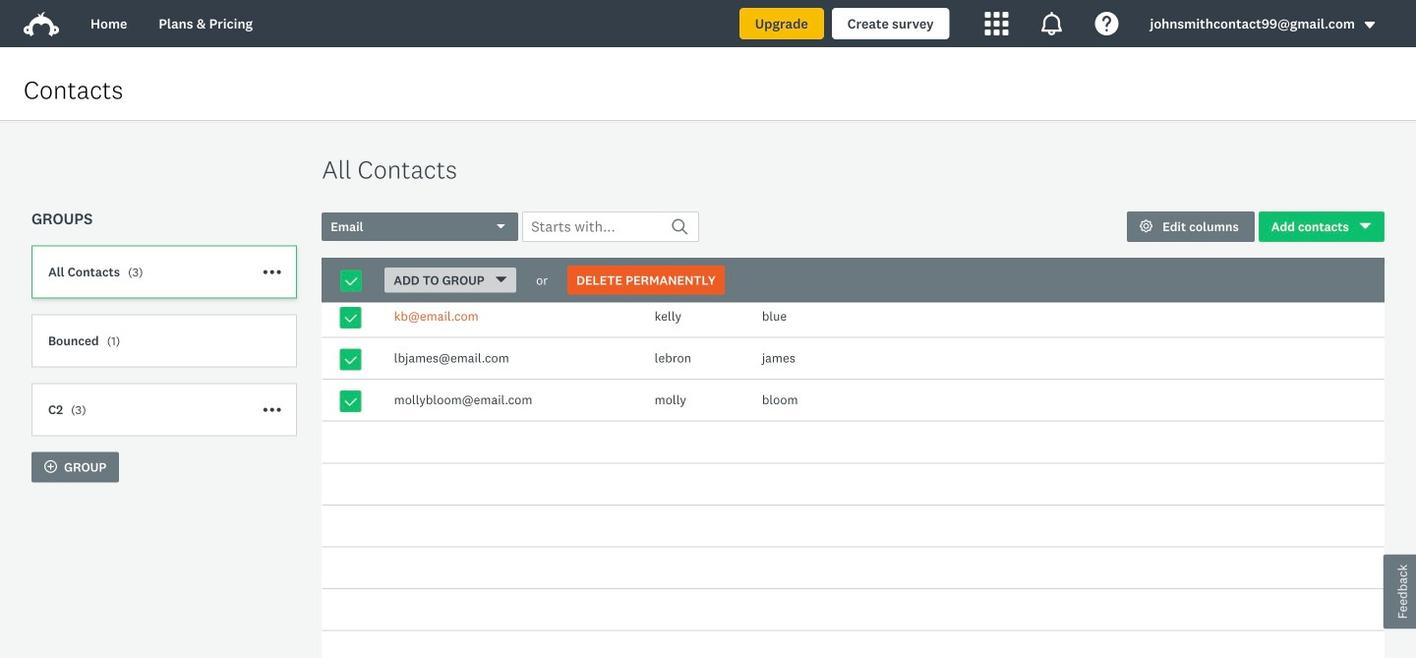 Task type: locate. For each thing, give the bounding box(es) containing it.
Starts with... text field
[[523, 212, 700, 242]]

0 horizontal spatial products icon image
[[985, 12, 1009, 35]]

1 horizontal spatial products icon image
[[1041, 12, 1064, 35]]

products icon image
[[985, 12, 1009, 35], [1041, 12, 1064, 35]]

help icon image
[[1096, 12, 1119, 35]]

1 products icon image from the left
[[985, 12, 1009, 35]]

dropdown arrow image
[[1364, 18, 1377, 32]]



Task type: vqa. For each thing, say whether or not it's contained in the screenshot.
second Products Icon from the right
yes



Task type: describe. For each thing, give the bounding box(es) containing it.
2 products icon image from the left
[[1041, 12, 1064, 35]]

surveymonkey logo image
[[24, 12, 59, 37]]



